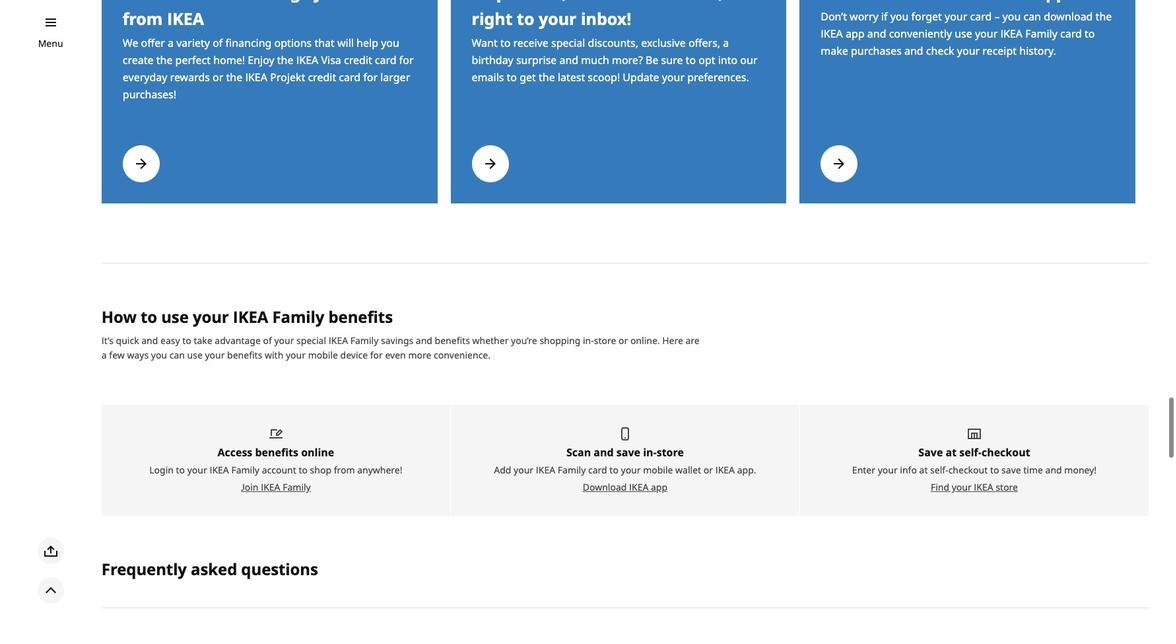 Task type: locate. For each thing, give the bounding box(es) containing it.
2 horizontal spatial or
[[704, 464, 714, 477]]

0 horizontal spatial mobile
[[308, 349, 338, 362]]

1 vertical spatial can
[[170, 349, 185, 362]]

your up receive
[[539, 7, 577, 30]]

use
[[955, 26, 973, 41], [161, 306, 189, 327], [187, 349, 203, 362]]

1 vertical spatial save
[[1002, 464, 1022, 477]]

discounts,
[[588, 35, 639, 50]]

0 vertical spatial can
[[1024, 9, 1042, 24]]

1 vertical spatial mobile
[[644, 464, 674, 477]]

how to use your ikea family benefits
[[102, 306, 393, 327]]

and right time
[[1046, 464, 1063, 477]]

0 vertical spatial store
[[594, 335, 617, 347]]

latest
[[558, 70, 585, 84]]

1 horizontal spatial save
[[1002, 464, 1022, 477]]

save up download ikea app link
[[617, 446, 641, 460]]

device
[[341, 349, 368, 362]]

1 vertical spatial app
[[651, 481, 668, 494]]

0 vertical spatial for
[[400, 53, 414, 67]]

at right info
[[920, 464, 929, 477]]

1 vertical spatial special
[[297, 335, 326, 347]]

shopping
[[540, 335, 581, 347]]

1 horizontal spatial app
[[846, 26, 865, 41]]

the up 'projekt'
[[277, 53, 294, 67]]

menu button
[[38, 36, 63, 51]]

enter
[[853, 464, 876, 477]]

or
[[213, 70, 224, 84], [619, 335, 628, 347], [704, 464, 714, 477]]

your left info
[[878, 464, 898, 477]]

conveniently
[[890, 26, 953, 41]]

to up find your ikea store link
[[991, 464, 1000, 477]]

in- right shopping
[[583, 335, 594, 347]]

1 horizontal spatial or
[[619, 335, 628, 347]]

for left even
[[370, 349, 383, 362]]

checkout up find your ikea store link
[[949, 464, 989, 477]]

offers,
[[689, 35, 721, 50]]

save at self-checkout enter your info at self-checkout to save time and money! find your ikea store
[[853, 446, 1097, 494]]

2 vertical spatial or
[[704, 464, 714, 477]]

to left shop
[[299, 464, 308, 477]]

projekt
[[270, 70, 305, 84]]

you're
[[511, 335, 538, 347]]

0 horizontal spatial app
[[651, 481, 668, 494]]

mobile left device
[[308, 349, 338, 362]]

0 horizontal spatial a
[[102, 349, 107, 362]]

ikea up receipt on the right of the page
[[1001, 26, 1023, 41]]

0 vertical spatial save
[[617, 446, 641, 460]]

to right how
[[141, 306, 157, 327]]

special inside it's quick and easy to take advantage of your special ikea family savings and benefits whether you're shopping in-store or online. here are a few ways you can use your benefits with your mobile device for even more convenience.
[[297, 335, 326, 347]]

0 horizontal spatial store
[[594, 335, 617, 347]]

0 horizontal spatial more
[[156, 0, 199, 3]]

1 vertical spatial in-
[[644, 446, 657, 460]]

to left take
[[182, 335, 191, 347]]

love
[[348, 0, 382, 3]]

of
[[204, 0, 220, 3], [213, 35, 223, 50], [263, 335, 272, 347]]

more
[[156, 0, 199, 3], [409, 349, 432, 362]]

1 horizontal spatial more
[[409, 349, 432, 362]]

0 horizontal spatial save
[[617, 446, 641, 460]]

card up 'download'
[[589, 464, 608, 477]]

your right login
[[187, 464, 207, 477]]

your
[[539, 7, 577, 30], [945, 9, 968, 24], [976, 26, 998, 41], [958, 43, 981, 58], [662, 70, 685, 84], [193, 306, 229, 327], [274, 335, 294, 347], [205, 349, 225, 362], [286, 349, 306, 362], [187, 464, 207, 477], [514, 464, 534, 477], [621, 464, 641, 477], [878, 464, 898, 477], [952, 481, 972, 494]]

0 horizontal spatial can
[[170, 349, 185, 362]]

you
[[313, 0, 344, 3], [891, 9, 909, 24], [1003, 9, 1022, 24], [381, 35, 400, 50], [151, 349, 167, 362]]

if
[[882, 9, 888, 24]]

0 vertical spatial in-
[[583, 335, 594, 347]]

at right the save
[[946, 446, 957, 460]]

in- inside it's quick and easy to take advantage of your special ikea family savings and benefits whether you're shopping in-store or online. here are a few ways you can use your benefits with your mobile device for even more convenience.
[[583, 335, 594, 347]]

family up with
[[272, 306, 325, 327]]

1 horizontal spatial a
[[168, 35, 174, 50]]

at
[[946, 446, 957, 460], [920, 464, 929, 477]]

receive
[[514, 35, 549, 50]]

family inside don't worry if you forget your card – you can download the ikea app and conveniently use your ikea family card to make purchases and check your receipt history.
[[1026, 26, 1058, 41]]

save inside scan and save in-store add your ikea family card to your mobile wallet or ikea app. download ikea app
[[617, 446, 641, 460]]

self- up find
[[931, 464, 949, 477]]

credit
[[344, 53, 372, 67], [308, 70, 336, 84]]

save
[[617, 446, 641, 460], [1002, 464, 1022, 477]]

mobile left wallet
[[644, 464, 674, 477]]

access
[[218, 446, 253, 460]]

a right the 'offer'
[[168, 35, 174, 50]]

family inside scan and save in-store add your ikea family card to your mobile wallet or ikea app. download ikea app
[[558, 464, 586, 477]]

larger
[[381, 70, 410, 84]]

frequently
[[102, 559, 187, 580]]

of inside it's quick and easy to take advantage of your special ikea family savings and benefits whether you're shopping in-store or online. here are a few ways you can use your benefits with your mobile device for even more convenience.
[[263, 335, 272, 347]]

or right wallet
[[704, 464, 714, 477]]

1 horizontal spatial mobile
[[644, 464, 674, 477]]

0 vertical spatial use
[[955, 26, 973, 41]]

options
[[275, 35, 312, 50]]

or left online.
[[619, 335, 628, 347]]

ikea right add
[[536, 464, 556, 477]]

special inside inspiration, discounts and fun, sent right to your inbox! want to receive special discounts, exclusive offers, a birthday surprise and much more? be sure to opt into our emails to get the latest scoop! update your preferences.
[[552, 35, 586, 50]]

more inside get more of the things you love from ikea we offer a variety of financing options that will help you create the perfect home! enjoy the ikea visa credit card for everyday rewards or the ikea projekt credit card for larger purchases!
[[156, 0, 199, 3]]

family up the history.
[[1026, 26, 1058, 41]]

1 horizontal spatial store
[[657, 446, 684, 460]]

can inside don't worry if you forget your card – you can download the ikea app and conveniently use your ikea family card to make purchases and check your receipt history.
[[1024, 9, 1042, 24]]

don't worry if you forget your card – you can download the ikea app and conveniently use your ikea family card to make purchases and check your receipt history.
[[821, 9, 1113, 58]]

perfect
[[175, 53, 211, 67]]

advantage
[[215, 335, 261, 347]]

checkout up time
[[982, 446, 1031, 460]]

ikea up device
[[329, 335, 348, 347]]

save inside save at self-checkout enter your info at self-checkout to save time and money! find your ikea store
[[1002, 464, 1022, 477]]

1 horizontal spatial can
[[1024, 9, 1042, 24]]

the up financing
[[225, 0, 252, 3]]

inbox!
[[581, 7, 632, 30]]

more right even
[[409, 349, 432, 362]]

0 vertical spatial from
[[123, 7, 163, 30]]

2 horizontal spatial a
[[724, 35, 730, 50]]

can up the history.
[[1024, 9, 1042, 24]]

ikea up advantage
[[233, 306, 268, 327]]

financing
[[226, 35, 272, 50]]

can down easy in the left bottom of the page
[[170, 349, 185, 362]]

credit down visa at top left
[[308, 70, 336, 84]]

0 vertical spatial more
[[156, 0, 199, 3]]

purchases!
[[123, 87, 176, 102]]

you down easy in the left bottom of the page
[[151, 349, 167, 362]]

1 horizontal spatial credit
[[344, 53, 372, 67]]

info
[[901, 464, 918, 477]]

shop
[[310, 464, 332, 477]]

card inside scan and save in-store add your ikea family card to your mobile wallet or ikea app. download ikea app
[[589, 464, 608, 477]]

2 horizontal spatial store
[[996, 481, 1019, 494]]

self-
[[960, 446, 982, 460], [931, 464, 949, 477]]

ways
[[127, 349, 149, 362]]

a left few
[[102, 349, 107, 362]]

1 horizontal spatial special
[[552, 35, 586, 50]]

from right shop
[[334, 464, 355, 477]]

for left larger
[[364, 70, 378, 84]]

family up join
[[231, 464, 260, 477]]

a inside it's quick and easy to take advantage of your special ikea family savings and benefits whether you're shopping in-store or online. here are a few ways you can use your benefits with your mobile device for even more convenience.
[[102, 349, 107, 362]]

card
[[971, 9, 992, 24], [1061, 26, 1083, 41], [375, 53, 397, 67], [339, 70, 361, 84], [589, 464, 608, 477]]

the right download
[[1096, 9, 1113, 24]]

more inside it's quick and easy to take advantage of your special ikea family savings and benefits whether you're shopping in-store or online. here are a few ways you can use your benefits with your mobile device for even more convenience.
[[409, 349, 432, 362]]

0 horizontal spatial or
[[213, 70, 224, 84]]

benefits up account
[[255, 446, 299, 460]]

2 vertical spatial store
[[996, 481, 1019, 494]]

can inside it's quick and easy to take advantage of your special ikea family savings and benefits whether you're shopping in-store or online. here are a few ways you can use your benefits with your mobile device for even more convenience.
[[170, 349, 185, 362]]

of up with
[[263, 335, 272, 347]]

0 horizontal spatial special
[[297, 335, 326, 347]]

of up variety
[[204, 0, 220, 3]]

and up latest
[[560, 53, 579, 67]]

rewards
[[170, 70, 210, 84]]

benefits
[[329, 306, 393, 327], [435, 335, 470, 347], [227, 349, 263, 362], [255, 446, 299, 460]]

0 vertical spatial credit
[[344, 53, 372, 67]]

more right the get
[[156, 0, 199, 3]]

family down scan
[[558, 464, 586, 477]]

and right scan
[[594, 446, 614, 460]]

and inside save at self-checkout enter your info at self-checkout to save time and money! find your ikea store
[[1046, 464, 1063, 477]]

to up 'download'
[[610, 464, 619, 477]]

0 vertical spatial or
[[213, 70, 224, 84]]

0 vertical spatial app
[[846, 26, 865, 41]]

receipt
[[983, 43, 1017, 58]]

to inside it's quick and easy to take advantage of your special ikea family savings and benefits whether you're shopping in-store or online. here are a few ways you can use your benefits with your mobile device for even more convenience.
[[182, 335, 191, 347]]

to inside scan and save in-store add your ikea family card to your mobile wallet or ikea app. download ikea app
[[610, 464, 619, 477]]

ikea right find
[[975, 481, 994, 494]]

for up larger
[[400, 53, 414, 67]]

self- up find your ikea store link
[[960, 446, 982, 460]]

and up ways at the bottom
[[142, 335, 158, 347]]

questions
[[241, 559, 318, 580]]

0 horizontal spatial self-
[[931, 464, 949, 477]]

and right savings
[[416, 335, 433, 347]]

benefits up device
[[329, 306, 393, 327]]

1 vertical spatial credit
[[308, 70, 336, 84]]

family inside it's quick and easy to take advantage of your special ikea family savings and benefits whether you're shopping in-store or online. here are a few ways you can use your benefits with your mobile device for even more convenience.
[[351, 335, 379, 347]]

1 horizontal spatial in-
[[644, 446, 657, 460]]

or inside get more of the things you love from ikea we offer a variety of financing options that will help you create the perfect home! enjoy the ikea visa credit card for everyday rewards or the ikea projekt credit card for larger purchases!
[[213, 70, 224, 84]]

1 vertical spatial store
[[657, 446, 684, 460]]

2 vertical spatial use
[[187, 349, 203, 362]]

1 horizontal spatial from
[[334, 464, 355, 477]]

benefits up convenience.
[[435, 335, 470, 347]]

0 vertical spatial special
[[552, 35, 586, 50]]

1 vertical spatial more
[[409, 349, 432, 362]]

store inside it's quick and easy to take advantage of your special ikea family savings and benefits whether you're shopping in-store or online. here are a few ways you can use your benefits with your mobile device for even more convenience.
[[594, 335, 617, 347]]

credit down help
[[344, 53, 372, 67]]

from inside access benefits online login to your ikea family account to shop from anywhere! join ikea family
[[334, 464, 355, 477]]

ikea down enjoy
[[245, 70, 268, 84]]

the right get
[[539, 70, 555, 84]]

convenience.
[[434, 349, 491, 362]]

1 vertical spatial at
[[920, 464, 929, 477]]

to right want
[[501, 35, 511, 50]]

here
[[663, 335, 684, 347]]

mobile inside scan and save in-store add your ikea family card to your mobile wallet or ikea app. download ikea app
[[644, 464, 674, 477]]

or down the home!
[[213, 70, 224, 84]]

2 vertical spatial for
[[370, 349, 383, 362]]

use inside don't worry if you forget your card – you can download the ikea app and conveniently use your ikea family card to make purchases and check your receipt history.
[[955, 26, 973, 41]]

app right 'download'
[[651, 481, 668, 494]]

1 horizontal spatial at
[[946, 446, 957, 460]]

ikea
[[167, 7, 204, 30], [821, 26, 844, 41], [1001, 26, 1023, 41], [296, 53, 319, 67], [245, 70, 268, 84], [233, 306, 268, 327], [329, 335, 348, 347], [210, 464, 229, 477], [536, 464, 556, 477], [716, 464, 735, 477], [261, 481, 280, 494], [630, 481, 649, 494], [975, 481, 994, 494]]

to
[[517, 7, 535, 30], [1085, 26, 1096, 41], [501, 35, 511, 50], [686, 53, 696, 67], [507, 70, 517, 84], [141, 306, 157, 327], [182, 335, 191, 347], [176, 464, 185, 477], [299, 464, 308, 477], [610, 464, 619, 477], [991, 464, 1000, 477]]

2 vertical spatial of
[[263, 335, 272, 347]]

in- up download ikea app link
[[644, 446, 657, 460]]

1 vertical spatial from
[[334, 464, 355, 477]]

0 horizontal spatial in-
[[583, 335, 594, 347]]

and
[[655, 0, 687, 3], [868, 26, 887, 41], [905, 43, 924, 58], [560, 53, 579, 67], [142, 335, 158, 347], [416, 335, 433, 347], [594, 446, 614, 460], [1046, 464, 1063, 477]]

a up into
[[724, 35, 730, 50]]

in- inside scan and save in-store add your ikea family card to your mobile wallet or ikea app. download ikea app
[[644, 446, 657, 460]]

history.
[[1020, 43, 1057, 58]]

app down worry
[[846, 26, 865, 41]]

1 vertical spatial or
[[619, 335, 628, 347]]

don't
[[821, 9, 848, 24]]

special
[[552, 35, 586, 50], [297, 335, 326, 347]]

your right find
[[952, 481, 972, 494]]

the inside inspiration, discounts and fun, sent right to your inbox! want to receive special discounts, exclusive offers, a birthday surprise and much more? be sure to opt into our emails to get the latest scoop! update your preferences.
[[539, 70, 555, 84]]

checkout
[[982, 446, 1031, 460], [949, 464, 989, 477]]

1 horizontal spatial self-
[[960, 446, 982, 460]]

0 vertical spatial self-
[[960, 446, 982, 460]]

family
[[1026, 26, 1058, 41], [272, 306, 325, 327], [351, 335, 379, 347], [231, 464, 260, 477], [558, 464, 586, 477], [283, 481, 311, 494]]

take
[[194, 335, 213, 347]]

will
[[338, 35, 354, 50]]

of up the home!
[[213, 35, 223, 50]]

0 horizontal spatial from
[[123, 7, 163, 30]]

save left time
[[1002, 464, 1022, 477]]

from
[[123, 7, 163, 30], [334, 464, 355, 477]]

heading
[[102, 608, 1150, 630]]

fun,
[[691, 0, 724, 3]]

your right check
[[958, 43, 981, 58]]

store
[[594, 335, 617, 347], [657, 446, 684, 460], [996, 481, 1019, 494]]

the
[[225, 0, 252, 3], [1096, 9, 1113, 24], [156, 53, 173, 67], [277, 53, 294, 67], [226, 70, 243, 84], [539, 70, 555, 84]]

join
[[241, 481, 259, 494]]

0 vertical spatial mobile
[[308, 349, 338, 362]]



Task type: vqa. For each thing, say whether or not it's contained in the screenshot.
leftmost Hej!
no



Task type: describe. For each thing, give the bounding box(es) containing it.
that
[[315, 35, 335, 50]]

inspiration, discounts and fun, sent right to your inbox! want to receive special discounts, exclusive offers, a birthday surprise and much more? be sure to opt into our emails to get the latest scoop! update your preferences.
[[472, 0, 764, 84]]

sent
[[728, 0, 764, 3]]

download
[[1045, 9, 1094, 24]]

download
[[583, 481, 627, 494]]

purchases
[[852, 43, 902, 58]]

are
[[686, 335, 700, 347]]

enjoy
[[248, 53, 275, 67]]

opt
[[699, 53, 716, 67]]

and left fun,
[[655, 0, 687, 3]]

ikea down don't
[[821, 26, 844, 41]]

create
[[123, 53, 154, 67]]

1 vertical spatial use
[[161, 306, 189, 327]]

mobile inside it's quick and easy to take advantage of your special ikea family savings and benefits whether you're shopping in-store or online. here are a few ways you can use your benefits with your mobile device for even more convenience.
[[308, 349, 338, 362]]

ikea up variety
[[167, 7, 204, 30]]

get
[[520, 70, 536, 84]]

scan and save in-store add your ikea family card to your mobile wallet or ikea app. download ikea app
[[494, 446, 757, 494]]

store inside scan and save in-store add your ikea family card to your mobile wallet or ikea app. download ikea app
[[657, 446, 684, 460]]

a inside get more of the things you love from ikea we offer a variety of financing options that will help you create the perfect home! enjoy the ikea visa credit card for everyday rewards or the ikea projekt credit card for larger purchases!
[[168, 35, 174, 50]]

things
[[257, 0, 309, 3]]

the down the home!
[[226, 70, 243, 84]]

download ikea app link
[[583, 481, 668, 494]]

benefits inside access benefits online login to your ikea family account to shop from anywhere! join ikea family
[[255, 446, 299, 460]]

few
[[109, 349, 125, 362]]

how
[[102, 306, 137, 327]]

don't worry if you forget your card – you can download the ikea app and conveniently use your ikea family card to make purchases and check your receipt history. link
[[800, 0, 1136, 203]]

more?
[[612, 53, 643, 67]]

use inside it's quick and easy to take advantage of your special ikea family savings and benefits whether you're shopping in-store or online. here are a few ways you can use your benefits with your mobile device for even more convenience.
[[187, 349, 203, 362]]

or inside scan and save in-store add your ikea family card to your mobile wallet or ikea app. download ikea app
[[704, 464, 714, 477]]

even
[[385, 349, 406, 362]]

0 horizontal spatial at
[[920, 464, 929, 477]]

help
[[357, 35, 379, 50]]

your up take
[[193, 306, 229, 327]]

or inside it's quick and easy to take advantage of your special ikea family savings and benefits whether you're shopping in-store or online. here are a few ways you can use your benefits with your mobile device for even more convenience.
[[619, 335, 628, 347]]

card down download
[[1061, 26, 1083, 41]]

your down the –
[[976, 26, 998, 41]]

forget
[[912, 9, 943, 24]]

asked
[[191, 559, 237, 580]]

it's
[[102, 335, 114, 347]]

online
[[301, 446, 334, 460]]

ikea down options
[[296, 53, 319, 67]]

to inside save at self-checkout enter your info at self-checkout to save time and money! find your ikea store
[[991, 464, 1000, 477]]

sure
[[662, 53, 683, 67]]

exclusive
[[642, 35, 686, 50]]

to left get
[[507, 70, 517, 84]]

card up larger
[[375, 53, 397, 67]]

anywhere!
[[358, 464, 403, 477]]

from inside get more of the things you love from ikea we offer a variety of financing options that will help you create the perfect home! enjoy the ikea visa credit card for everyday rewards or the ikea projekt credit card for larger purchases!
[[123, 7, 163, 30]]

our
[[741, 53, 758, 67]]

quick
[[116, 335, 139, 347]]

0 horizontal spatial credit
[[308, 70, 336, 84]]

–
[[995, 9, 1000, 24]]

visa
[[321, 53, 341, 67]]

1 vertical spatial self-
[[931, 464, 949, 477]]

money!
[[1065, 464, 1097, 477]]

account
[[262, 464, 296, 477]]

and down conveniently
[[905, 43, 924, 58]]

right
[[472, 7, 513, 30]]

make
[[821, 43, 849, 58]]

login
[[149, 464, 174, 477]]

card left the –
[[971, 9, 992, 24]]

check
[[927, 43, 955, 58]]

find your ikea store link
[[931, 481, 1019, 494]]

and inside scan and save in-store add your ikea family card to your mobile wallet or ikea app. download ikea app
[[594, 446, 614, 460]]

your down sure
[[662, 70, 685, 84]]

and up purchases
[[868, 26, 887, 41]]

app inside don't worry if you forget your card – you can download the ikea app and conveniently use your ikea family card to make purchases and check your receipt history.
[[846, 26, 865, 41]]

app inside scan and save in-store add your ikea family card to your mobile wallet or ikea app. download ikea app
[[651, 481, 668, 494]]

your right the forget at the right of the page
[[945, 9, 968, 24]]

1 vertical spatial checkout
[[949, 464, 989, 477]]

you right the –
[[1003, 9, 1022, 24]]

store inside save at self-checkout enter your info at self-checkout to save time and money! find your ikea store
[[996, 481, 1019, 494]]

your down take
[[205, 349, 225, 362]]

save
[[919, 446, 944, 460]]

a inside inspiration, discounts and fun, sent right to your inbox! want to receive special discounts, exclusive offers, a birthday surprise and much more? be sure to opt into our emails to get the latest scoop! update your preferences.
[[724, 35, 730, 50]]

surprise
[[517, 53, 557, 67]]

ikea inside save at self-checkout enter your info at self-checkout to save time and money! find your ikea store
[[975, 481, 994, 494]]

ikea left app. at the right
[[716, 464, 735, 477]]

family down account
[[283, 481, 311, 494]]

ikea inside it's quick and easy to take advantage of your special ikea family savings and benefits whether you're shopping in-store or online. here are a few ways you can use your benefits with your mobile device for even more convenience.
[[329, 335, 348, 347]]

whether
[[473, 335, 509, 347]]

you right if
[[891, 9, 909, 24]]

1 vertical spatial for
[[364, 70, 378, 84]]

want
[[472, 35, 498, 50]]

your right with
[[286, 349, 306, 362]]

your up download ikea app link
[[621, 464, 641, 477]]

card down visa at top left
[[339, 70, 361, 84]]

find
[[931, 481, 950, 494]]

ikea down account
[[261, 481, 280, 494]]

wallet
[[676, 464, 702, 477]]

your inside access benefits online login to your ikea family account to shop from anywhere! join ikea family
[[187, 464, 207, 477]]

home!
[[214, 53, 245, 67]]

easy
[[161, 335, 180, 347]]

0 vertical spatial of
[[204, 0, 220, 3]]

to right login
[[176, 464, 185, 477]]

with
[[265, 349, 284, 362]]

get more of the things you love from ikea we offer a variety of financing options that will help you create the perfect home! enjoy the ikea visa credit card for everyday rewards or the ikea projekt credit card for larger purchases!
[[123, 0, 414, 102]]

offer
[[141, 35, 165, 50]]

0 vertical spatial checkout
[[982, 446, 1031, 460]]

frequently asked questions
[[102, 559, 318, 580]]

much
[[582, 53, 610, 67]]

to left opt
[[686, 53, 696, 67]]

get
[[123, 0, 152, 3]]

1 vertical spatial of
[[213, 35, 223, 50]]

online.
[[631, 335, 660, 347]]

add
[[494, 464, 512, 477]]

scan
[[567, 446, 591, 460]]

your right add
[[514, 464, 534, 477]]

the inside don't worry if you forget your card – you can download the ikea app and conveniently use your ikea family card to make purchases and check your receipt history.
[[1096, 9, 1113, 24]]

preferences.
[[688, 70, 750, 84]]

emails
[[472, 70, 504, 84]]

ikea down access
[[210, 464, 229, 477]]

you left love
[[313, 0, 344, 3]]

variety
[[177, 35, 210, 50]]

you right help
[[381, 35, 400, 50]]

app.
[[738, 464, 757, 477]]

for inside it's quick and easy to take advantage of your special ikea family savings and benefits whether you're shopping in-store or online. here are a few ways you can use your benefits with your mobile device for even more convenience.
[[370, 349, 383, 362]]

discounts
[[571, 0, 651, 3]]

worry
[[850, 9, 879, 24]]

time
[[1024, 464, 1044, 477]]

to down inspiration,
[[517, 7, 535, 30]]

to inside don't worry if you forget your card – you can download the ikea app and conveniently use your ikea family card to make purchases and check your receipt history.
[[1085, 26, 1096, 41]]

ikea right 'download'
[[630, 481, 649, 494]]

0 vertical spatial at
[[946, 446, 957, 460]]

into
[[719, 53, 738, 67]]

access benefits online login to your ikea family account to shop from anywhere! join ikea family
[[149, 446, 403, 494]]

be
[[646, 53, 659, 67]]

update
[[623, 70, 660, 84]]

benefits down advantage
[[227, 349, 263, 362]]

birthday
[[472, 53, 514, 67]]

your up with
[[274, 335, 294, 347]]

you inside it's quick and easy to take advantage of your special ikea family savings and benefits whether you're shopping in-store or online. here are a few ways you can use your benefits with your mobile device for even more convenience.
[[151, 349, 167, 362]]

join ikea family link
[[241, 481, 311, 494]]

the down the 'offer'
[[156, 53, 173, 67]]

inspiration,
[[472, 0, 567, 3]]



